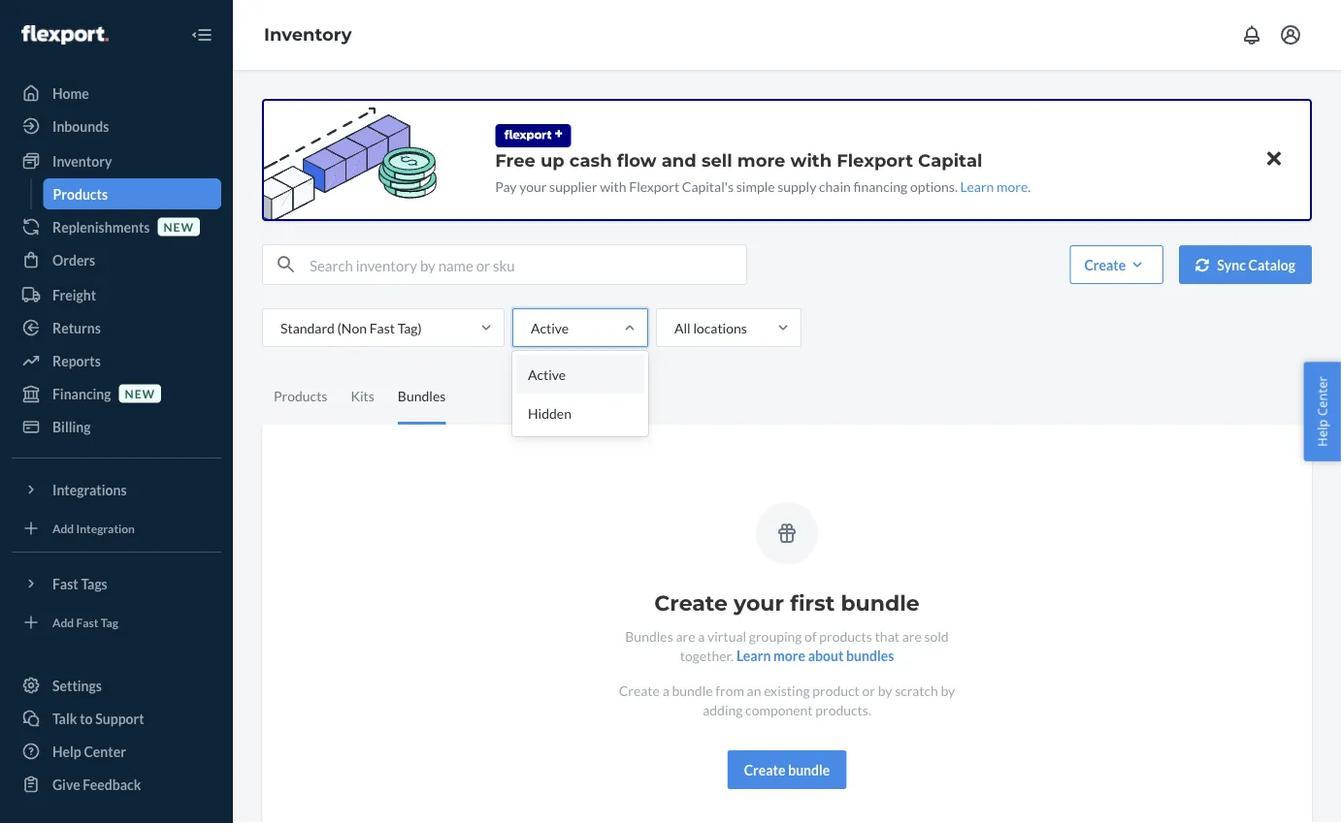 Task type: locate. For each thing, give the bounding box(es) containing it.
new down reports link
[[125, 387, 155, 401]]

0 horizontal spatial a
[[663, 683, 669, 699]]

2 are from the left
[[902, 628, 922, 645]]

bundles for bundles are a virtual grouping of products that are sold together.
[[625, 628, 673, 645]]

1 horizontal spatial a
[[698, 628, 705, 645]]

up
[[541, 149, 565, 171]]

standard (non fast tag)
[[280, 320, 422, 336]]

fast inside dropdown button
[[52, 576, 78, 593]]

0 horizontal spatial learn
[[737, 648, 771, 664]]

learn
[[960, 178, 994, 195], [737, 648, 771, 664]]

existing
[[764, 683, 810, 699]]

products link
[[43, 179, 221, 210]]

create a bundle from an existing product or by scratch by adding component products.
[[619, 683, 955, 719]]

returns
[[52, 320, 101, 336]]

0 horizontal spatial by
[[878, 683, 892, 699]]

0 horizontal spatial your
[[519, 178, 547, 195]]

1 vertical spatial a
[[663, 683, 669, 699]]

fast
[[369, 320, 395, 336], [52, 576, 78, 593], [76, 616, 98, 630]]

1 horizontal spatial bundles
[[625, 628, 673, 645]]

bundle
[[841, 591, 920, 617], [672, 683, 713, 699], [788, 762, 830, 779]]

1 horizontal spatial center
[[1314, 377, 1331, 417]]

your
[[519, 178, 547, 195], [734, 591, 784, 617]]

new for financing
[[125, 387, 155, 401]]

add inside add integration link
[[52, 522, 74, 536]]

active up the hidden
[[528, 366, 566, 383]]

1 horizontal spatial bundle
[[788, 762, 830, 779]]

bundle inside button
[[788, 762, 830, 779]]

reports
[[52, 353, 101, 369]]

add inside add fast tag link
[[52, 616, 74, 630]]

billing link
[[12, 412, 221, 443]]

bundles right 'kits'
[[398, 388, 446, 405]]

0 vertical spatial more
[[737, 149, 786, 171]]

1 vertical spatial inventory link
[[12, 146, 221, 177]]

a inside the bundles are a virtual grouping of products that are sold together.
[[698, 628, 705, 645]]

1 horizontal spatial products
[[274, 388, 327, 405]]

more right options.
[[997, 178, 1028, 195]]

pay
[[495, 178, 517, 195]]

bundles
[[398, 388, 446, 405], [625, 628, 673, 645]]

0 vertical spatial help
[[1314, 420, 1331, 447]]

0 horizontal spatial flexport
[[629, 178, 680, 195]]

0 vertical spatial a
[[698, 628, 705, 645]]

0 horizontal spatial bundle
[[672, 683, 713, 699]]

by right scratch on the bottom right of page
[[941, 683, 955, 699]]

1 vertical spatial help
[[52, 744, 81, 760]]

help inside button
[[1314, 420, 1331, 447]]

capital's
[[682, 178, 734, 195]]

learn more about bundles button
[[737, 646, 894, 666]]

by
[[878, 683, 892, 699], [941, 683, 955, 699]]

products left 'kits'
[[274, 388, 327, 405]]

0 vertical spatial bundle
[[841, 591, 920, 617]]

help
[[1314, 420, 1331, 447], [52, 744, 81, 760]]

active down the search inventory by name or sku text box
[[531, 320, 569, 336]]

1 horizontal spatial inventory link
[[264, 24, 352, 45]]

bundles left virtual
[[625, 628, 673, 645]]

sync alt image
[[1196, 258, 1210, 272]]

adding
[[703, 702, 743, 719]]

freight
[[52, 287, 96, 303]]

create for create your first bundle
[[654, 591, 728, 617]]

bundle down component
[[788, 762, 830, 779]]

add
[[52, 522, 74, 536], [52, 616, 74, 630]]

create for create bundle
[[744, 762, 786, 779]]

more down grouping
[[774, 648, 806, 664]]

create bundle button
[[728, 751, 847, 790]]

1 vertical spatial fast
[[52, 576, 78, 593]]

0 horizontal spatial inventory link
[[12, 146, 221, 177]]

create bundle
[[744, 762, 830, 779]]

1 vertical spatial new
[[125, 387, 155, 401]]

fast left tag)
[[369, 320, 395, 336]]

your right pay
[[519, 178, 547, 195]]

1 horizontal spatial your
[[734, 591, 784, 617]]

more
[[737, 149, 786, 171], [997, 178, 1028, 195], [774, 648, 806, 664]]

0 horizontal spatial new
[[125, 387, 155, 401]]

talk to support
[[52, 711, 144, 727]]

with down cash
[[600, 178, 627, 195]]

1 vertical spatial more
[[997, 178, 1028, 195]]

integrations button
[[12, 475, 221, 506]]

add fast tag
[[52, 616, 118, 630]]

flexport down flow
[[629, 178, 680, 195]]

sync
[[1217, 257, 1246, 273]]

(non
[[337, 320, 367, 336]]

more inside button
[[774, 648, 806, 664]]

create inside create a bundle from an existing product or by scratch by adding component products.
[[619, 683, 660, 699]]

0 vertical spatial learn
[[960, 178, 994, 195]]

open notifications image
[[1240, 23, 1264, 47]]

new
[[163, 220, 194, 234], [125, 387, 155, 401]]

create your first bundle
[[654, 591, 920, 617]]

add down fast tags
[[52, 616, 74, 630]]

1 add from the top
[[52, 522, 74, 536]]

help center
[[1314, 377, 1331, 447], [52, 744, 126, 760]]

give feedback button
[[12, 770, 221, 801]]

returns link
[[12, 313, 221, 344]]

learn down capital
[[960, 178, 994, 195]]

a
[[698, 628, 705, 645], [663, 683, 669, 699]]

1 vertical spatial active
[[528, 366, 566, 383]]

learn down grouping
[[737, 648, 771, 664]]

0 horizontal spatial help center
[[52, 744, 126, 760]]

0 horizontal spatial inventory
[[52, 153, 112, 169]]

all locations
[[675, 320, 747, 336]]

0 horizontal spatial are
[[676, 628, 695, 645]]

1 vertical spatial flexport
[[629, 178, 680, 195]]

products up replenishments
[[53, 186, 108, 202]]

products
[[819, 628, 872, 645]]

0 vertical spatial products
[[53, 186, 108, 202]]

give feedback
[[52, 777, 141, 793]]

2 vertical spatial bundle
[[788, 762, 830, 779]]

are up together.
[[676, 628, 695, 645]]

your up grouping
[[734, 591, 784, 617]]

new down the products link
[[163, 220, 194, 234]]

1 vertical spatial bundle
[[672, 683, 713, 699]]

home
[[52, 85, 89, 101]]

2 add from the top
[[52, 616, 74, 630]]

create button
[[1070, 246, 1164, 284]]

a up together.
[[698, 628, 705, 645]]

1 horizontal spatial learn
[[960, 178, 994, 195]]

bundles inside the bundles are a virtual grouping of products that are sold together.
[[625, 628, 673, 645]]

reports link
[[12, 346, 221, 377]]

1 vertical spatial center
[[84, 744, 126, 760]]

0 vertical spatial center
[[1314, 377, 1331, 417]]

sync catalog
[[1217, 257, 1296, 273]]

0 vertical spatial add
[[52, 522, 74, 536]]

1 vertical spatial learn
[[737, 648, 771, 664]]

tags
[[81, 576, 107, 593]]

create
[[1084, 257, 1126, 273], [654, 591, 728, 617], [619, 683, 660, 699], [744, 762, 786, 779]]

an
[[747, 683, 761, 699]]

scratch
[[895, 683, 938, 699]]

add for add integration
[[52, 522, 74, 536]]

inbounds
[[52, 118, 109, 134]]

flexport
[[837, 149, 913, 171], [629, 178, 680, 195]]

supplier
[[549, 178, 597, 195]]

0 horizontal spatial center
[[84, 744, 126, 760]]

1 horizontal spatial flexport
[[837, 149, 913, 171]]

all
[[675, 320, 691, 336]]

settings
[[52, 678, 102, 694]]

1 horizontal spatial new
[[163, 220, 194, 234]]

free up cash flow and sell more with flexport capital pay your supplier with flexport capital's simple supply chain financing options. learn more .
[[495, 149, 1031, 195]]

0 vertical spatial your
[[519, 178, 547, 195]]

are
[[676, 628, 695, 645], [902, 628, 922, 645]]

simple
[[736, 178, 775, 195]]

2 vertical spatial more
[[774, 648, 806, 664]]

0 vertical spatial with
[[791, 149, 832, 171]]

1 horizontal spatial help
[[1314, 420, 1331, 447]]

flexport up financing
[[837, 149, 913, 171]]

fast left tags
[[52, 576, 78, 593]]

a inside create a bundle from an existing product or by scratch by adding component products.
[[663, 683, 669, 699]]

fast tags
[[52, 576, 107, 593]]

virtual
[[708, 628, 746, 645]]

create for create a bundle from an existing product or by scratch by adding component products.
[[619, 683, 660, 699]]

1 vertical spatial bundles
[[625, 628, 673, 645]]

fast left 'tag'
[[76, 616, 98, 630]]

a left from
[[663, 683, 669, 699]]

give
[[52, 777, 80, 793]]

with up supply
[[791, 149, 832, 171]]

learn more link
[[960, 178, 1028, 195]]

learn inside free up cash flow and sell more with flexport capital pay your supplier with flexport capital's simple supply chain financing options. learn more .
[[960, 178, 994, 195]]

0 vertical spatial bundles
[[398, 388, 446, 405]]

1 horizontal spatial are
[[902, 628, 922, 645]]

0 vertical spatial help center
[[1314, 377, 1331, 447]]

1 vertical spatial inventory
[[52, 153, 112, 169]]

home link
[[12, 78, 221, 109]]

more up simple
[[737, 149, 786, 171]]

add left integration
[[52, 522, 74, 536]]

0 horizontal spatial help
[[52, 744, 81, 760]]

0 horizontal spatial products
[[53, 186, 108, 202]]

are left sold
[[902, 628, 922, 645]]

integrations
[[52, 482, 127, 498]]

active
[[531, 320, 569, 336], [528, 366, 566, 383]]

bundle up adding
[[672, 683, 713, 699]]

with
[[791, 149, 832, 171], [600, 178, 627, 195]]

2 by from the left
[[941, 683, 955, 699]]

first
[[790, 591, 835, 617]]

1 horizontal spatial by
[[941, 683, 955, 699]]

chain
[[819, 178, 851, 195]]

0 horizontal spatial with
[[600, 178, 627, 195]]

0 horizontal spatial bundles
[[398, 388, 446, 405]]

create bundle link
[[728, 751, 847, 790]]

inventory
[[264, 24, 352, 45], [52, 153, 112, 169]]

bundle up that
[[841, 591, 920, 617]]

0 vertical spatial new
[[163, 220, 194, 234]]

1 vertical spatial add
[[52, 616, 74, 630]]

1 horizontal spatial help center
[[1314, 377, 1331, 447]]

2 horizontal spatial bundle
[[841, 591, 920, 617]]

center
[[1314, 377, 1331, 417], [84, 744, 126, 760]]

open account menu image
[[1279, 23, 1302, 47]]

1 horizontal spatial inventory
[[264, 24, 352, 45]]

1 vertical spatial with
[[600, 178, 627, 195]]

by right "or"
[[878, 683, 892, 699]]



Task type: describe. For each thing, give the bounding box(es) containing it.
and
[[662, 149, 697, 171]]

1 vertical spatial your
[[734, 591, 784, 617]]

talk
[[52, 711, 77, 727]]

0 vertical spatial inventory link
[[264, 24, 352, 45]]

financing
[[52, 386, 111, 402]]

close navigation image
[[190, 23, 214, 47]]

talk to support button
[[12, 704, 221, 735]]

center inside button
[[1314, 377, 1331, 417]]

.
[[1028, 178, 1031, 195]]

add integration link
[[12, 513, 221, 544]]

orders
[[52, 252, 95, 268]]

Search inventory by name or sku text field
[[310, 246, 746, 284]]

1 vertical spatial products
[[274, 388, 327, 405]]

kits
[[351, 388, 374, 405]]

learn more about bundles
[[737, 648, 894, 664]]

fast tags button
[[12, 569, 221, 600]]

about
[[808, 648, 844, 664]]

hidden
[[528, 405, 572, 422]]

0 vertical spatial active
[[531, 320, 569, 336]]

create for create
[[1084, 257, 1126, 273]]

bundles
[[846, 648, 894, 664]]

or
[[862, 683, 875, 699]]

from
[[716, 683, 744, 699]]

settings link
[[12, 671, 221, 702]]

0 vertical spatial inventory
[[264, 24, 352, 45]]

bundle inside create a bundle from an existing product or by scratch by adding component products.
[[672, 683, 713, 699]]

0 vertical spatial flexport
[[837, 149, 913, 171]]

standard
[[280, 320, 335, 336]]

1 are from the left
[[676, 628, 695, 645]]

together.
[[680, 648, 734, 664]]

inbounds link
[[12, 111, 221, 142]]

add for add fast tag
[[52, 616, 74, 630]]

1 by from the left
[[878, 683, 892, 699]]

billing
[[52, 419, 91, 435]]

1 horizontal spatial with
[[791, 149, 832, 171]]

integration
[[76, 522, 135, 536]]

orders link
[[12, 245, 221, 276]]

sell
[[702, 149, 732, 171]]

of
[[805, 628, 817, 645]]

that
[[875, 628, 900, 645]]

0 vertical spatial fast
[[369, 320, 395, 336]]

tag)
[[398, 320, 422, 336]]

component
[[745, 702, 813, 719]]

close image
[[1268, 147, 1281, 170]]

free
[[495, 149, 536, 171]]

your inside free up cash flow and sell more with flexport capital pay your supplier with flexport capital's simple supply chain financing options. learn more .
[[519, 178, 547, 195]]

options.
[[910, 178, 958, 195]]

financing
[[854, 178, 908, 195]]

learn inside button
[[737, 648, 771, 664]]

flexport logo image
[[21, 25, 109, 45]]

2 vertical spatial fast
[[76, 616, 98, 630]]

grouping
[[749, 628, 802, 645]]

tag
[[101, 616, 118, 630]]

products.
[[816, 702, 871, 719]]

to
[[80, 711, 93, 727]]

sync catalog button
[[1179, 246, 1312, 284]]

1 vertical spatial help center
[[52, 744, 126, 760]]

cash
[[570, 149, 612, 171]]

support
[[95, 711, 144, 727]]

capital
[[918, 149, 983, 171]]

new for replenishments
[[163, 220, 194, 234]]

bundles are a virtual grouping of products that are sold together.
[[625, 628, 949, 664]]

add integration
[[52, 522, 135, 536]]

locations
[[693, 320, 747, 336]]

freight link
[[12, 280, 221, 311]]

supply
[[778, 178, 817, 195]]

help center button
[[1304, 362, 1341, 462]]

catalog
[[1249, 257, 1296, 273]]

bundles for bundles
[[398, 388, 446, 405]]

feedback
[[83, 777, 141, 793]]

help center link
[[12, 737, 221, 768]]

sold
[[924, 628, 949, 645]]

add fast tag link
[[12, 608, 221, 639]]

replenishments
[[52, 219, 150, 235]]

help center inside button
[[1314, 377, 1331, 447]]

product
[[813, 683, 860, 699]]

flow
[[617, 149, 657, 171]]



Task type: vqa. For each thing, say whether or not it's contained in the screenshot.
bundle to the top
yes



